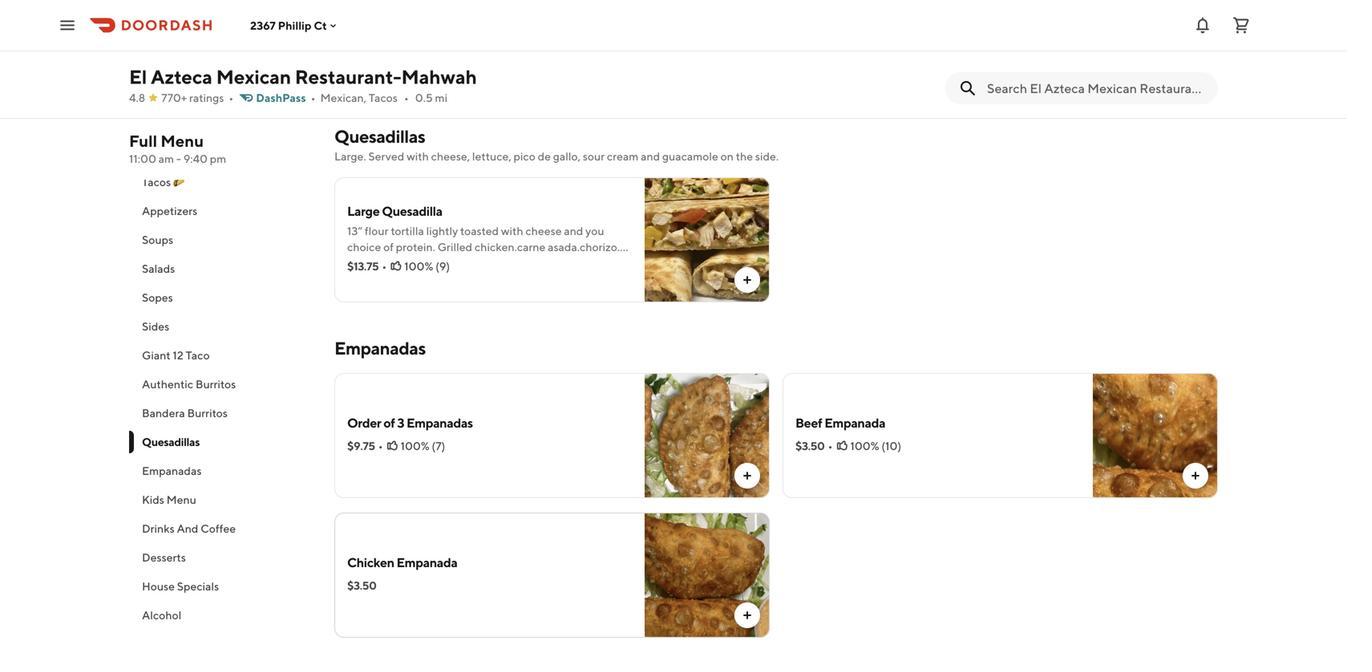 Task type: locate. For each thing, give the bounding box(es) containing it.
1 vertical spatial cream
[[430, 272, 461, 286]]

$3.50
[[796, 439, 825, 452], [347, 579, 377, 592]]

tacos 🌮
[[142, 175, 184, 189]]

1 vertical spatial menu
[[167, 493, 196, 506]]

0 horizontal spatial on
[[464, 272, 477, 286]]

0 horizontal spatial lettuce,
[[472, 150, 512, 163]]

0 vertical spatial sour
[[710, 12, 731, 26]]

topped
[[384, 28, 421, 42]]

menu inside full menu 11:00 am - 9:40 pm
[[161, 132, 204, 150]]

0 vertical spatial menu
[[161, 132, 204, 150]]

sour left (9)
[[406, 272, 428, 286]]

de right "pico"
[[538, 150, 551, 163]]

1 horizontal spatial empanada
[[825, 415, 886, 430]]

1 horizontal spatial on
[[721, 150, 734, 163]]

monterey
[[707, 28, 757, 42]]

quesadillas
[[335, 126, 425, 147], [142, 435, 200, 448]]

bandera burritos button
[[129, 399, 315, 428]]

authentic burritos button
[[129, 370, 315, 399]]

beef.carnitas.
[[420, 256, 488, 270]]

2367
[[250, 19, 276, 32]]

0 vertical spatial on
[[721, 150, 734, 163]]

100% (9)
[[404, 260, 450, 273]]

menu for kids
[[167, 493, 196, 506]]

• right the $13.75
[[382, 260, 387, 273]]

0 horizontal spatial empanada
[[397, 555, 458, 570]]

appetizers button
[[129, 197, 315, 225]]

beef
[[796, 415, 823, 430]]

1 horizontal spatial tacos
[[369, 91, 398, 104]]

cheese,
[[431, 150, 470, 163]]

salsa
[[540, 28, 565, 42]]

pico
[[514, 150, 536, 163]]

1 vertical spatial de
[[582, 256, 595, 270]]

0 vertical spatial cream
[[607, 150, 639, 163]]

empanadas up kids menu
[[142, 464, 202, 477]]

0 vertical spatial burritos
[[196, 377, 236, 391]]

empanadas button
[[129, 456, 315, 485]]

add item to cart image for beef empanada
[[1190, 469, 1203, 482]]

guacamole
[[663, 150, 719, 163], [347, 272, 403, 286]]

a
[[407, 12, 412, 26]]

-
[[176, 152, 181, 165]]

1 vertical spatial sour
[[583, 150, 605, 163]]

cream down beef.carnitas.
[[430, 272, 461, 286]]

giant
[[142, 349, 171, 362]]

de down asada.chorizo.al
[[582, 256, 595, 270]]

0 vertical spatial de
[[538, 150, 551, 163]]

ratings
[[189, 91, 224, 104]]

melted
[[603, 28, 639, 42]]

appetizers
[[142, 204, 198, 217]]

0 vertical spatial tortilla
[[458, 12, 492, 26]]

0 vertical spatial flour
[[432, 12, 456, 26]]

quesadillas down bandera
[[142, 435, 200, 448]]

• for $3.50 •
[[828, 439, 833, 452]]

1 horizontal spatial lettuce,
[[603, 12, 642, 26]]

empanadas up (7)
[[407, 415, 473, 430]]

0 horizontal spatial $3.50
[[347, 579, 377, 592]]

alcohol
[[142, 608, 182, 622]]

sour right gallo,
[[583, 150, 605, 163]]

empanada right chicken
[[397, 555, 458, 570]]

0 vertical spatial of
[[384, 240, 394, 254]]

flour up choice
[[365, 224, 389, 237]]

flour inside pull pork in a 12" flour tortilla with rice, guacamole, lettuce, black beans, sour cream, topped with guajillo sauce and salsa verde, melted cheddar and monterey jack cheese.
[[432, 12, 456, 26]]

on
[[721, 150, 734, 163], [464, 272, 477, 286]]

13"
[[347, 224, 363, 237]]

on down beef.carnitas.
[[464, 272, 477, 286]]

0 vertical spatial $3.50
[[796, 439, 825, 452]]

bandera
[[142, 406, 185, 420]]

tortilla up protein.
[[391, 224, 424, 237]]

1 vertical spatial of
[[384, 415, 395, 430]]

cream inside large quesadilla 13" flour tortilla lightly toasted with cheese and you choice of protein. grilled chicken.carne asada.chorizo.al pastor.ground beef.carnitas. with lettuce picó de gallo guacamole sour cream on the side😋
[[430, 272, 461, 286]]

flour
[[432, 12, 456, 26], [365, 224, 389, 237]]

the inside quesadillas large. served with cheese, lettuce, pico de gallo, sour cream and guacamole on the side.
[[736, 150, 753, 163]]

1 horizontal spatial sour
[[583, 150, 605, 163]]

0 vertical spatial empanadas
[[335, 338, 426, 359]]

desserts button
[[129, 543, 315, 572]]

1 vertical spatial empanadas
[[407, 415, 473, 430]]

sour inside quesadillas large. served with cheese, lettuce, pico de gallo, sour cream and guacamole on the side.
[[583, 150, 605, 163]]

1 vertical spatial burritos
[[187, 406, 228, 420]]

guacamole left side.
[[663, 150, 719, 163]]

(7)
[[432, 439, 445, 452]]

and inside quesadillas large. served with cheese, lettuce, pico de gallo, sour cream and guacamole on the side.
[[641, 150, 660, 163]]

menu inside button
[[167, 493, 196, 506]]

lettuce, inside quesadillas large. served with cheese, lettuce, pico de gallo, sour cream and guacamole on the side.
[[472, 150, 512, 163]]

side.
[[756, 150, 779, 163]]

de
[[538, 150, 551, 163], [582, 256, 595, 270]]

1 horizontal spatial $3.50
[[796, 439, 825, 452]]

with
[[494, 12, 516, 26], [423, 28, 446, 42], [407, 150, 429, 163], [501, 224, 524, 237]]

tacos right mexican,
[[369, 91, 398, 104]]

1 horizontal spatial tortilla
[[458, 12, 492, 26]]

the
[[736, 150, 753, 163], [479, 272, 496, 286]]

giant 12 taco
[[142, 349, 210, 362]]

on inside large quesadilla 13" flour tortilla lightly toasted with cheese and you choice of protein. grilled chicken.carne asada.chorizo.al pastor.ground beef.carnitas. with lettuce picó de gallo guacamole sour cream on the side😋
[[464, 272, 477, 286]]

1 horizontal spatial de
[[582, 256, 595, 270]]

menu up - at top left
[[161, 132, 204, 150]]

tacos left 🌮
[[142, 175, 171, 189]]

lettuce
[[519, 256, 555, 270]]

100% left (7)
[[401, 439, 430, 452]]

0 vertical spatial quesadillas
[[335, 126, 425, 147]]

mi
[[435, 91, 448, 104]]

of inside large quesadilla 13" flour tortilla lightly toasted with cheese and you choice of protein. grilled chicken.carne asada.chorizo.al pastor.ground beef.carnitas. with lettuce picó de gallo guacamole sour cream on the side😋
[[384, 240, 394, 254]]

burritos down giant 12 taco button
[[196, 377, 236, 391]]

• left 0.5
[[404, 91, 409, 104]]

1 vertical spatial the
[[479, 272, 496, 286]]

tacos 🌮 button
[[129, 168, 315, 197]]

• right $9.75
[[378, 439, 383, 452]]

kids menu button
[[129, 485, 315, 514]]

phillip
[[278, 19, 312, 32]]

jack
[[347, 45, 368, 58]]

$3.50 •
[[796, 439, 833, 452]]

asada.chorizo.al
[[548, 240, 629, 254]]

of left 3
[[384, 415, 395, 430]]

on left side.
[[721, 150, 734, 163]]

lettuce, up melted
[[603, 12, 642, 26]]

3
[[397, 415, 404, 430]]

quesadillas inside quesadillas large. served with cheese, lettuce, pico de gallo, sour cream and guacamole on the side.
[[335, 126, 425, 147]]

large quesadilla 13" flour tortilla lightly toasted with cheese and you choice of protein. grilled chicken.carne asada.chorizo.al pastor.ground beef.carnitas. with lettuce picó de gallo guacamole sour cream on the side😋
[[347, 203, 629, 286]]

2 of from the top
[[384, 415, 395, 430]]

served
[[368, 150, 405, 163]]

pm
[[210, 152, 226, 165]]

de inside large quesadilla 13" flour tortilla lightly toasted with cheese and you choice of protein. grilled chicken.carne asada.chorizo.al pastor.ground beef.carnitas. with lettuce picó de gallo guacamole sour cream on the side😋
[[582, 256, 595, 270]]

order of 3 empanadas image
[[645, 373, 770, 498]]

lettuce, inside pull pork in a 12" flour tortilla with rice, guacamole, lettuce, black beans, sour cream, topped with guajillo sauce and salsa verde, melted cheddar and monterey jack cheese.
[[603, 12, 642, 26]]

0 items, open order cart image
[[1232, 16, 1251, 35]]

the down with
[[479, 272, 496, 286]]

0 horizontal spatial quesadillas
[[142, 435, 200, 448]]

burritos down authentic burritos button
[[187, 406, 228, 420]]

1 horizontal spatial quesadillas
[[335, 126, 425, 147]]

lettuce,
[[603, 12, 642, 26], [472, 150, 512, 163]]

cream
[[607, 150, 639, 163], [430, 272, 461, 286]]

0 horizontal spatial flour
[[365, 224, 389, 237]]

large.
[[335, 150, 366, 163]]

sauce
[[487, 28, 517, 42]]

with up chicken.carne
[[501, 224, 524, 237]]

cheddar
[[641, 28, 683, 42]]

guacamole,
[[542, 12, 601, 26]]

tortilla up guajillo
[[458, 12, 492, 26]]

0 horizontal spatial sour
[[406, 272, 428, 286]]

burritos inside authentic burritos button
[[196, 377, 236, 391]]

0 vertical spatial lettuce,
[[603, 12, 642, 26]]

with right served
[[407, 150, 429, 163]]

0 vertical spatial guacamole
[[663, 150, 719, 163]]

1 horizontal spatial guacamole
[[663, 150, 719, 163]]

large quesadilla image
[[645, 177, 770, 302]]

burritos inside bandera burritos 'button'
[[187, 406, 228, 420]]

sour up the "monterey"
[[710, 12, 731, 26]]

2 vertical spatial empanadas
[[142, 464, 202, 477]]

1 horizontal spatial the
[[736, 150, 753, 163]]

12
[[173, 349, 183, 362]]

of up pastor.ground
[[384, 240, 394, 254]]

menu for full
[[161, 132, 204, 150]]

with inside large quesadilla 13" flour tortilla lightly toasted with cheese and you choice of protein. grilled chicken.carne asada.chorizo.al pastor.ground beef.carnitas. with lettuce picó de gallo guacamole sour cream on the side😋
[[501, 224, 524, 237]]

100% down protein.
[[404, 260, 433, 273]]

• for $13.75 •
[[382, 260, 387, 273]]

1 vertical spatial on
[[464, 272, 477, 286]]

1 of from the top
[[384, 240, 394, 254]]

quesadillas up served
[[335, 126, 425, 147]]

tacos
[[369, 91, 398, 104], [142, 175, 171, 189]]

(10)
[[882, 439, 902, 452]]

1 vertical spatial $3.50
[[347, 579, 377, 592]]

pull
[[347, 12, 367, 26]]

1 vertical spatial empanada
[[397, 555, 458, 570]]

1 vertical spatial flour
[[365, 224, 389, 237]]

lettuce, left "pico"
[[472, 150, 512, 163]]

the inside large quesadilla 13" flour tortilla lightly toasted with cheese and you choice of protein. grilled chicken.carne asada.chorizo.al pastor.ground beef.carnitas. with lettuce picó de gallo guacamole sour cream on the side😋
[[479, 272, 496, 286]]

0 horizontal spatial guacamole
[[347, 272, 403, 286]]

1 horizontal spatial cream
[[607, 150, 639, 163]]

empanadas up order in the left of the page
[[335, 338, 426, 359]]

the left side.
[[736, 150, 753, 163]]

2 vertical spatial sour
[[406, 272, 428, 286]]

guacamole down pastor.ground
[[347, 272, 403, 286]]

0 horizontal spatial de
[[538, 150, 551, 163]]

• down el azteca mexican restaurant-mahwah
[[311, 91, 316, 104]]

chicken empanada
[[347, 555, 458, 570]]

100% left (10)
[[851, 439, 880, 452]]

cream inside quesadillas large. served with cheese, lettuce, pico de gallo, sour cream and guacamole on the side.
[[607, 150, 639, 163]]

you
[[586, 224, 605, 237]]

cream right gallo,
[[607, 150, 639, 163]]

empanada up 100% (10)
[[825, 415, 886, 430]]

order
[[347, 415, 381, 430]]

0 vertical spatial the
[[736, 150, 753, 163]]

order of 3 empanadas
[[347, 415, 473, 430]]

sopes button
[[129, 283, 315, 312]]

1 vertical spatial tortilla
[[391, 224, 424, 237]]

beef empanada
[[796, 415, 886, 430]]

0 horizontal spatial tortilla
[[391, 224, 424, 237]]

flour right 12"
[[432, 12, 456, 26]]

chicken empanada image
[[645, 513, 770, 638]]

2 horizontal spatial sour
[[710, 12, 731, 26]]

0 horizontal spatial the
[[479, 272, 496, 286]]

• for dashpass •
[[311, 91, 316, 104]]

tortilla
[[458, 12, 492, 26], [391, 224, 424, 237]]

black
[[644, 12, 672, 26]]

$3.50 down beef
[[796, 439, 825, 452]]

taco
[[186, 349, 210, 362]]

mexican,
[[320, 91, 367, 104]]

• down beef empanada in the bottom of the page
[[828, 439, 833, 452]]

0 horizontal spatial cream
[[430, 272, 461, 286]]

gallo
[[597, 256, 622, 270]]

• for $9.75 •
[[378, 439, 383, 452]]

0 horizontal spatial tacos
[[142, 175, 171, 189]]

1 vertical spatial lettuce,
[[472, 150, 512, 163]]

1 vertical spatial tacos
[[142, 175, 171, 189]]

add item to cart image for chicken empanada
[[741, 609, 754, 622]]

gallo,
[[553, 150, 581, 163]]

add item to cart image for large quesadilla
[[741, 274, 754, 286]]

add item to cart image
[[741, 274, 754, 286], [741, 469, 754, 482], [1190, 469, 1203, 482], [741, 609, 754, 622]]

1 vertical spatial guacamole
[[347, 272, 403, 286]]

$3.50 down chicken
[[347, 579, 377, 592]]

restaurant-
[[295, 65, 401, 88]]

menu right kids
[[167, 493, 196, 506]]

1 horizontal spatial flour
[[432, 12, 456, 26]]

$3.50 for $3.50 •
[[796, 439, 825, 452]]

sides button
[[129, 312, 315, 341]]

1 vertical spatial quesadillas
[[142, 435, 200, 448]]

giant 12 taco button
[[129, 341, 315, 370]]

0 vertical spatial empanada
[[825, 415, 886, 430]]

with down 12"
[[423, 28, 446, 42]]



Task type: vqa. For each thing, say whether or not it's contained in the screenshot.
the bottom Empanada
yes



Task type: describe. For each thing, give the bounding box(es) containing it.
2367 phillip ct button
[[250, 19, 340, 32]]

add item to cart image for order of 3 empanadas
[[741, 469, 754, 482]]

sour inside large quesadilla 13" flour tortilla lightly toasted with cheese and you choice of protein. grilled chicken.carne asada.chorizo.al pastor.ground beef.carnitas. with lettuce picó de gallo guacamole sour cream on the side😋
[[406, 272, 428, 286]]

with up sauce
[[494, 12, 516, 26]]

empanadas inside button
[[142, 464, 202, 477]]

pull pork in a 12" flour tortilla with rice, guacamole, lettuce, black beans, sour cream, topped with guajillo sauce and salsa verde, melted cheddar and monterey jack cheese.
[[347, 12, 757, 58]]

quesadillas for quesadillas
[[142, 435, 200, 448]]

notification bell image
[[1194, 16, 1213, 35]]

drinks and coffee
[[142, 522, 236, 535]]

large
[[347, 203, 380, 219]]

cheese.
[[370, 45, 409, 58]]

100% for order
[[401, 439, 430, 452]]

100% (10)
[[851, 439, 902, 452]]

verde,
[[567, 28, 600, 42]]

lightly
[[426, 224, 458, 237]]

pork
[[370, 12, 393, 26]]

salads
[[142, 262, 175, 275]]

dashpass •
[[256, 91, 316, 104]]

11:00
[[129, 152, 156, 165]]

drinks
[[142, 522, 175, 535]]

cream,
[[347, 28, 382, 42]]

mexican
[[216, 65, 291, 88]]

9:40
[[183, 152, 208, 165]]

guacamole inside large quesadilla 13" flour tortilla lightly toasted with cheese and you choice of protein. grilled chicken.carne asada.chorizo.al pastor.ground beef.carnitas. with lettuce picó de gallo guacamole sour cream on the side😋
[[347, 272, 403, 286]]

kids menu
[[142, 493, 196, 506]]

guajillo
[[448, 28, 485, 42]]

100% (7)
[[401, 439, 445, 452]]

chicken
[[347, 555, 394, 570]]

on inside quesadillas large. served with cheese, lettuce, pico de gallo, sour cream and guacamole on the side.
[[721, 150, 734, 163]]

drinks and coffee button
[[129, 514, 315, 543]]

house
[[142, 580, 175, 593]]

azteca
[[151, 65, 212, 88]]

• right ratings
[[229, 91, 234, 104]]

beef empanada image
[[1093, 373, 1219, 498]]

side😋
[[498, 272, 530, 286]]

sides
[[142, 320, 169, 333]]

rice,
[[518, 12, 540, 26]]

quesadillas large. served with cheese, lettuce, pico de gallo, sour cream and guacamole on the side.
[[335, 126, 779, 163]]

12"
[[415, 12, 430, 26]]

$13.75 •
[[347, 260, 387, 273]]

sour inside pull pork in a 12" flour tortilla with rice, guacamole, lettuce, black beans, sour cream, topped with guajillo sauce and salsa verde, melted cheddar and monterey jack cheese.
[[710, 12, 731, 26]]

cheese
[[526, 224, 562, 237]]

soups
[[142, 233, 173, 246]]

el
[[129, 65, 147, 88]]

$3.50 for $3.50
[[347, 579, 377, 592]]

beans,
[[674, 12, 707, 26]]

burritos for authentic burritos
[[196, 377, 236, 391]]

quesadilla
[[382, 203, 443, 219]]

770+
[[161, 91, 187, 104]]

Item Search search field
[[988, 79, 1206, 97]]

alcohol button
[[129, 601, 315, 630]]

empanada for beef empanada
[[825, 415, 886, 430]]

empanada for chicken empanada
[[397, 555, 458, 570]]

house specials
[[142, 580, 219, 593]]

tortilla inside pull pork in a 12" flour tortilla with rice, guacamole, lettuce, black beans, sour cream, topped with guajillo sauce and salsa verde, melted cheddar and monterey jack cheese.
[[458, 12, 492, 26]]

🌮
[[173, 175, 184, 189]]

$12.95
[[347, 48, 380, 61]]

de inside quesadillas large. served with cheese, lettuce, pico de gallo, sour cream and guacamole on the side.
[[538, 150, 551, 163]]

and
[[177, 522, 198, 535]]

ct
[[314, 19, 327, 32]]

pastor.ground
[[347, 256, 418, 270]]

grilled
[[438, 240, 473, 254]]

$13.75
[[347, 260, 379, 273]]

authentic
[[142, 377, 193, 391]]

guacamole inside quesadillas large. served with cheese, lettuce, pico de gallo, sour cream and guacamole on the side.
[[663, 150, 719, 163]]

toasted
[[461, 224, 499, 237]]

mahwah
[[401, 65, 477, 88]]

with
[[491, 256, 517, 270]]

picó
[[557, 256, 579, 270]]

am
[[159, 152, 174, 165]]

in
[[395, 12, 404, 26]]

tortilla inside large quesadilla 13" flour tortilla lightly toasted with cheese and you choice of protein. grilled chicken.carne asada.chorizo.al pastor.ground beef.carnitas. with lettuce picó de gallo guacamole sour cream on the side😋
[[391, 224, 424, 237]]

770+ ratings •
[[161, 91, 234, 104]]

4.8
[[129, 91, 145, 104]]

sopes
[[142, 291, 173, 304]]

chicken.carne
[[475, 240, 546, 254]]

0 vertical spatial tacos
[[369, 91, 398, 104]]

bandera burritos
[[142, 406, 228, 420]]

(9)
[[436, 260, 450, 273]]

full menu 11:00 am - 9:40 pm
[[129, 132, 226, 165]]

dashpass
[[256, 91, 306, 104]]

soups button
[[129, 225, 315, 254]]

$9.75
[[347, 439, 375, 452]]

and inside large quesadilla 13" flour tortilla lightly toasted with cheese and you choice of protein. grilled chicken.carne asada.chorizo.al pastor.ground beef.carnitas. with lettuce picó de gallo guacamole sour cream on the side😋
[[564, 224, 583, 237]]

tacos inside tacos 🌮 button
[[142, 175, 171, 189]]

authentic burritos
[[142, 377, 236, 391]]

specials
[[177, 580, 219, 593]]

100% for beef
[[851, 439, 880, 452]]

quesadillas for quesadillas large. served with cheese, lettuce, pico de gallo, sour cream and guacamole on the side.
[[335, 126, 425, 147]]

open menu image
[[58, 16, 77, 35]]

with inside quesadillas large. served with cheese, lettuce, pico de gallo, sour cream and guacamole on the side.
[[407, 150, 429, 163]]

mexican, tacos • 0.5 mi
[[320, 91, 448, 104]]

desserts
[[142, 551, 186, 564]]

flour inside large quesadilla 13" flour tortilla lightly toasted with cheese and you choice of protein. grilled chicken.carne asada.chorizo.al pastor.ground beef.carnitas. with lettuce picó de gallo guacamole sour cream on the side😋
[[365, 224, 389, 237]]

burritos for bandera burritos
[[187, 406, 228, 420]]



